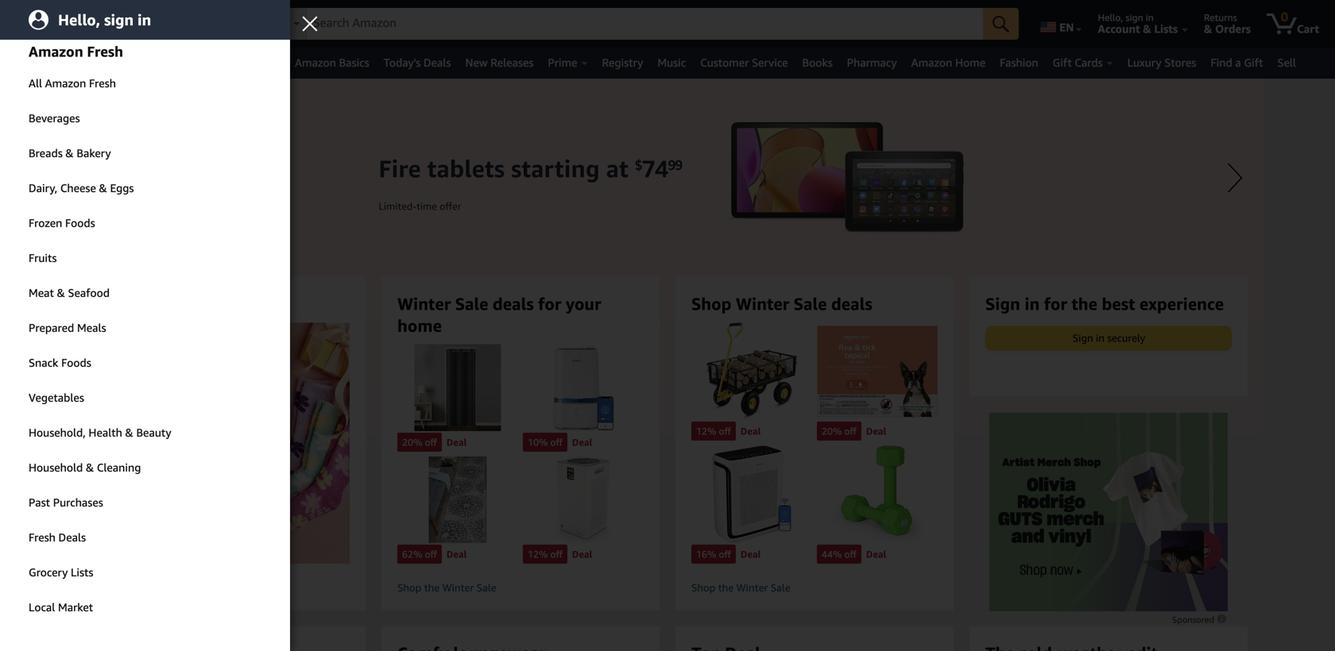 Task type: vqa. For each thing, say whether or not it's contained in the screenshot.
the Local Market
yes



Task type: locate. For each thing, give the bounding box(es) containing it.
deal down 'joydeco door curtain closet door, closet curtain for open closet, closet curtains for bedroom closet door, door curtains for doorways privacy bedroom(40wx78l)' image
[[447, 437, 467, 448]]

0 horizontal spatial fresh
[[29, 531, 56, 544]]

shop winter sale deals down fruits link
[[103, 294, 284, 314]]

grocery
[[29, 566, 68, 579]]

off for the amazon basics flea and tick topical treatment for small dogs (5 -22 pounds), 6 count (previously solimo) image
[[845, 426, 857, 437]]

off for levoit 4l smart cool mist humidifier for home bedroom with essential oils, customize humidity for baby & plants, app & voice control, schedule, timer, last up to 40hrs, whisper quiet, handle design image
[[550, 437, 563, 448]]

shop down 16%
[[692, 582, 716, 595]]

deals
[[243, 294, 284, 314], [493, 294, 534, 314], [831, 294, 873, 314]]

beauty
[[136, 426, 171, 440]]

& right "health" on the left bottom of page
[[125, 426, 133, 440]]

winter
[[148, 294, 201, 314], [397, 294, 451, 314], [736, 294, 790, 314], [442, 582, 474, 595], [737, 582, 768, 595]]

amazon left "home"
[[911, 56, 953, 69]]

0 vertical spatial 12% off
[[696, 426, 731, 437]]

books
[[802, 56, 833, 69]]

amazon home link
[[904, 52, 993, 74]]

1 horizontal spatial shop the winter sale
[[692, 582, 791, 595]]

purchases
[[53, 496, 103, 510]]

& left cleaning
[[86, 461, 94, 475]]

gift right a
[[1244, 56, 1263, 69]]

off for cap barbell neoprene dumbbell weights, 8 lb pair, shamrock 'image'
[[845, 549, 857, 560]]

gift cards link
[[1046, 52, 1121, 74]]

None search field
[[266, 8, 1019, 41]]

0 horizontal spatial deals
[[243, 294, 284, 314]]

hello, right en
[[1098, 12, 1123, 23]]

1 horizontal spatial sign
[[1073, 332, 1093, 344]]

fresh down past
[[29, 531, 56, 544]]

all for all
[[33, 56, 48, 70]]

shop up vevor steel garden cart, heavy duty 900 lbs capacity, with removable mesh sides to convert into flatbed, utility metal wagon with 180° rotating handle and 10 in tires, perfect for farm, yard image at the right of the page
[[692, 294, 732, 314]]

1 horizontal spatial deals
[[493, 294, 534, 314]]

foods for snack foods
[[61, 357, 91, 370]]

levoit air purifiers for home large room up to 1900 ft² in 1 hr with washable filters, air quality monitor, smart wifi, hepa filter captures allergies, pet hair, smoke, pollen in bedroom, vital 200s image
[[692, 446, 812, 544]]

1 vertical spatial all
[[29, 77, 42, 90]]

1 shop winter sale deals from the left
[[103, 294, 284, 314]]

gift inside "link"
[[1053, 56, 1072, 69]]

household,
[[29, 426, 86, 440]]

securely
[[1108, 332, 1146, 344]]

music link
[[650, 52, 693, 74]]

& left orders
[[1204, 22, 1213, 35]]

& for cleaning
[[86, 461, 94, 475]]

kenmore pm3020 air purifiers with h13 true hepa filter, covers up to 1500 sq.foot, 24db silentclean 3-stage hepa filtration system, 5 speeds for home large room, kitchens & bedroom image
[[523, 457, 644, 544]]

0 vertical spatial fresh
[[89, 77, 116, 90]]

cleaning
[[97, 461, 141, 475]]

& right breads
[[66, 147, 74, 160]]

the down '62% off'
[[424, 582, 440, 595]]

amazon basics
[[295, 56, 369, 69]]

deal
[[741, 426, 761, 437], [866, 426, 887, 437], [447, 437, 467, 448], [572, 437, 592, 448], [447, 549, 467, 560], [572, 549, 592, 560], [741, 549, 761, 560], [866, 549, 887, 560]]

deal for levoit 4l smart cool mist humidifier for home bedroom with essential oils, customize humidity for baby & plants, app & voice control, schedule, timer, last up to 40hrs, whisper quiet, handle design image
[[572, 437, 592, 448]]

0 vertical spatial 12%
[[696, 426, 716, 437]]

1 shop the winter sale link from the left
[[397, 582, 644, 595]]

12% down the kenmore pm3020 air purifiers with h13 true hepa filter, covers up to 1500 sq.foot, 24db silentclean 3-stage hepa filtration system, 5 speeds for home large room, kitchens & bedroom image
[[528, 549, 548, 560]]

sign up luxury
[[1126, 12, 1144, 23]]

1 for from the left
[[538, 294, 562, 314]]

sponsored link
[[1172, 613, 1228, 628]]

deal for 'joydeco door curtain closet door, closet curtain for open closet, closet curtains for bedroom closet door, door curtains for doorways privacy bedroom(40wx78l)' image
[[447, 437, 467, 448]]

shop the winter sale down '62% off'
[[397, 582, 496, 595]]

gift left the cards
[[1053, 56, 1072, 69]]

frozen foods link
[[0, 207, 290, 240]]

the for winter sale deals for your home
[[424, 582, 440, 595]]

off down 'joydeco door curtain closet door, closet curtain for open closet, closet curtains for bedroom closet door, door curtains for doorways privacy bedroom(40wx78l)' image
[[425, 437, 437, 448]]

beverages link
[[0, 102, 290, 135]]

for left best
[[1044, 294, 1068, 314]]

off down the kenmore pm3020 air purifiers with h13 true hepa filter, covers up to 1500 sq.foot, 24db silentclean 3-stage hepa filtration system, 5 speeds for home large room, kitchens & bedroom image
[[550, 549, 563, 560]]

& right meat
[[57, 287, 65, 300]]

1 vertical spatial sign
[[1073, 332, 1093, 344]]

12% off down the kenmore pm3020 air purifiers with h13 true hepa filter, covers up to 1500 sq.foot, 24db silentclean 3-stage hepa filtration system, 5 speeds for home large room, kitchens & bedroom image
[[528, 549, 563, 560]]

luxury stores link
[[1121, 52, 1204, 74]]

hello, sign in up luxury
[[1098, 12, 1154, 23]]

lists inside grocery lists link
[[71, 566, 93, 579]]

1 horizontal spatial sign
[[1126, 12, 1144, 23]]

cap barbell neoprene dumbbell weights, 8 lb pair, shamrock image
[[817, 446, 938, 544]]

vegetables link
[[0, 382, 290, 415]]

the down 16% off
[[718, 582, 734, 595]]

home
[[397, 316, 442, 336]]

household & cleaning
[[29, 461, 141, 475]]

music
[[658, 56, 686, 69]]

amazon home
[[911, 56, 986, 69]]

& for bakery
[[66, 147, 74, 160]]

leave feedback on sponsored ad element
[[1172, 615, 1228, 626]]

shop the winter sale down 16% off
[[692, 582, 791, 595]]

deal down vevor steel garden cart, heavy duty 900 lbs capacity, with removable mesh sides to convert into flatbed, utility metal wagon with 180° rotating handle and 10 in tires, perfect for farm, yard image at the right of the page
[[741, 426, 761, 437]]

& inside returns & orders
[[1204, 22, 1213, 35]]

deal right '62% off'
[[447, 549, 467, 560]]

62%
[[402, 549, 422, 560]]

off down vevor steel garden cart, heavy duty 900 lbs capacity, with removable mesh sides to convert into flatbed, utility metal wagon with 180° rotating handle and 10 in tires, perfect for farm, yard image at the right of the page
[[719, 426, 731, 437]]

0 horizontal spatial shop winter sale deals
[[103, 294, 284, 314]]

1 horizontal spatial 12% off
[[696, 426, 731, 437]]

off
[[719, 426, 731, 437], [845, 426, 857, 437], [425, 437, 437, 448], [550, 437, 563, 448], [425, 549, 437, 560], [550, 549, 563, 560], [719, 549, 731, 560], [845, 549, 857, 560]]

0 vertical spatial lists
[[1154, 22, 1178, 35]]

1 horizontal spatial amazon
[[295, 56, 336, 69]]

& inside 'link'
[[66, 147, 74, 160]]

shop the winter sale
[[397, 582, 496, 595], [692, 582, 791, 595]]

location
[[163, 22, 205, 35]]

amazon basics link
[[288, 52, 377, 74]]

deal right 10% off
[[572, 437, 592, 448]]

1 horizontal spatial 12%
[[696, 426, 716, 437]]

amazon for amazon basics
[[295, 56, 336, 69]]

basics
[[339, 56, 369, 69]]

1 horizontal spatial hello, sign in
[[1098, 12, 1154, 23]]

deals for fresh deals
[[58, 531, 86, 544]]

breads
[[29, 147, 63, 160]]

shop down the 62%
[[397, 582, 422, 595]]

fresh down "medical care" link
[[89, 77, 116, 90]]

all up 'all amazon fresh'
[[33, 56, 48, 70]]

your
[[566, 294, 601, 314]]

deals for today's deals
[[424, 56, 451, 69]]

0 horizontal spatial shop the winter sale
[[397, 582, 496, 595]]

for
[[538, 294, 562, 314], [1044, 294, 1068, 314]]

0 horizontal spatial hello,
[[58, 11, 100, 29]]

off right 44%
[[845, 549, 857, 560]]

deal for vevor steel garden cart, heavy duty 900 lbs capacity, with removable mesh sides to convert into flatbed, utility metal wagon with 180° rotating handle and 10 in tires, perfect for farm, yard image at the right of the page
[[741, 426, 761, 437]]

0 horizontal spatial sign
[[104, 11, 134, 29]]

2 horizontal spatial deals
[[831, 294, 873, 314]]

sponsored ad element
[[990, 413, 1228, 612]]

1 vertical spatial 12%
[[528, 549, 548, 560]]

fruits
[[29, 252, 57, 265]]

local
[[29, 601, 55, 614]]

care
[[104, 56, 127, 69]]

deal for 'levoit air purifiers for home large room up to 1900 ft² in 1 hr with washable filters, air quality monitor, smart wifi, hepa filter captures allergies, pet hair, smoke, pollen in bedroom, vital 200s' image
[[741, 549, 761, 560]]

breads & bakery
[[29, 147, 111, 160]]

1 horizontal spatial 20%
[[822, 426, 842, 437]]

off right 10%
[[550, 437, 563, 448]]

joydeco door curtain closet door, closet curtain for open closet, closet curtains for bedroom closet door, door curtains for doorways privacy bedroom(40wx78l) image
[[397, 345, 518, 431]]

0 horizontal spatial shop the winter sale link
[[397, 582, 644, 595]]

2 horizontal spatial amazon
[[911, 56, 953, 69]]

dairy, cheese & eggs
[[29, 182, 134, 195]]

1 vertical spatial deals
[[58, 531, 86, 544]]

sign up fresh
[[104, 11, 134, 29]]

deal for the kenmore pm3020 air purifiers with h13 true hepa filter, covers up to 1500 sq.foot, 24db silentclean 3-stage hepa filtration system, 5 speeds for home large room, kitchens & bedroom image
[[572, 549, 592, 560]]

0 horizontal spatial lists
[[71, 566, 93, 579]]

1 horizontal spatial lists
[[1154, 22, 1178, 35]]

2 shop the winter sale from the left
[[692, 582, 791, 595]]

None submit
[[983, 8, 1019, 40]]

2 gift from the left
[[1244, 56, 1263, 69]]

0 horizontal spatial 12% off
[[528, 549, 563, 560]]

0 horizontal spatial for
[[538, 294, 562, 314]]

none search field inside navigation navigation
[[266, 8, 1019, 41]]

off down the amazon basics flea and tick topical treatment for small dogs (5 -22 pounds), 6 count (previously solimo) image
[[845, 426, 857, 437]]

navigation navigation
[[0, 0, 1335, 79]]

market
[[58, 601, 93, 614]]

12% off down vevor steel garden cart, heavy duty 900 lbs capacity, with removable mesh sides to convert into flatbed, utility metal wagon with 180° rotating handle and 10 in tires, perfect for farm, yard image at the right of the page
[[696, 426, 731, 437]]

shop winter sale deals image
[[76, 323, 377, 564]]

20% off down 'joydeco door curtain closet door, closet curtain for open closet, closet curtains for bedroom closet door, door curtains for doorways privacy bedroom(40wx78l)' image
[[402, 437, 437, 448]]

1 gift from the left
[[1053, 56, 1072, 69]]

shop
[[103, 294, 144, 314], [692, 294, 732, 314], [397, 582, 422, 595], [692, 582, 716, 595]]

10%
[[528, 437, 548, 448]]

2 shop the winter sale link from the left
[[692, 582, 938, 595]]

gift cards
[[1053, 56, 1103, 69]]

winter inside winter sale deals for your home
[[397, 294, 451, 314]]

fashion link
[[993, 52, 1046, 74]]

1 vertical spatial 12% off
[[528, 549, 563, 560]]

main content
[[0, 79, 1335, 652]]

today's deals
[[384, 56, 451, 69]]

deal for cap barbell neoprene dumbbell weights, 8 lb pair, shamrock 'image'
[[866, 549, 887, 560]]

hello, sign in up fresh
[[58, 11, 151, 29]]

customer
[[700, 56, 749, 69]]

sign in for the best experience
[[986, 294, 1224, 314]]

deals down purchases
[[58, 531, 86, 544]]

deal down the kenmore pm3020 air purifiers with h13 true hepa filter, covers up to 1500 sq.foot, 24db silentclean 3-stage hepa filtration system, 5 speeds for home large room, kitchens & bedroom image
[[572, 549, 592, 560]]

bakery
[[77, 147, 111, 160]]

0 vertical spatial all
[[33, 56, 48, 70]]

en link
[[1031, 4, 1089, 44]]

0 horizontal spatial deals
[[58, 531, 86, 544]]

off right 16%
[[719, 549, 731, 560]]

deal for "rugshop modern floral circles design for living room,bedroom,home office,kitchen non shedding runner rug 2' x 7' 2" gray" image
[[447, 549, 467, 560]]

deal right 16% off
[[741, 549, 761, 560]]

sale
[[206, 294, 239, 314], [455, 294, 488, 314], [794, 294, 827, 314], [477, 582, 496, 595], [771, 582, 791, 595]]

20% off for the amazon basics flea and tick topical treatment for small dogs (5 -22 pounds), 6 count (previously solimo) image
[[822, 426, 857, 437]]

12% off for the kenmore pm3020 air purifiers with h13 true hepa filter, covers up to 1500 sq.foot, 24db silentclean 3-stage hepa filtration system, 5 speeds for home large room, kitchens & bedroom image
[[528, 549, 563, 560]]

rugshop modern floral circles design for living room,bedroom,home office,kitchen non shedding runner rug 2' x 7' 2" gray image
[[397, 457, 518, 544]]

20% for the amazon basics flea and tick topical treatment for small dogs (5 -22 pounds), 6 count (previously solimo) image
[[822, 426, 842, 437]]

fresh deals
[[29, 531, 86, 544]]

luxury stores
[[1128, 56, 1197, 69]]

amazon down the medical at left top
[[45, 77, 86, 90]]

household, health & beauty link
[[0, 417, 290, 450]]

1 horizontal spatial fresh
[[89, 77, 116, 90]]

shop winter sale deals up vevor steel garden cart, heavy duty 900 lbs capacity, with removable mesh sides to convert into flatbed, utility metal wagon with 180° rotating handle and 10 in tires, perfect for farm, yard image at the right of the page
[[692, 294, 873, 314]]

1 horizontal spatial gift
[[1244, 56, 1263, 69]]

hello, up amazon fresh
[[58, 11, 100, 29]]

& for orders
[[1204, 22, 1213, 35]]

sign for sign in securely
[[1073, 332, 1093, 344]]

deal right 44% off
[[866, 549, 887, 560]]

1 horizontal spatial deals
[[424, 56, 451, 69]]

0 vertical spatial sign
[[986, 294, 1020, 314]]

12% for the kenmore pm3020 air purifiers with h13 true hepa filter, covers up to 1500 sq.foot, 24db silentclean 3-stage hepa filtration system, 5 speeds for home large room, kitchens & bedroom image
[[528, 549, 548, 560]]

all down amazon
[[29, 77, 42, 90]]

account & lists
[[1098, 22, 1178, 35]]

1 horizontal spatial hello,
[[1098, 12, 1123, 23]]

household & cleaning link
[[0, 451, 290, 485]]

1 horizontal spatial the
[[718, 582, 734, 595]]

all amazon fresh link
[[0, 67, 290, 100]]

none submit inside navigation navigation
[[983, 8, 1019, 40]]

amazon left basics
[[295, 56, 336, 69]]

returns & orders
[[1204, 12, 1251, 35]]

1 horizontal spatial shop winter sale deals
[[692, 294, 873, 314]]

meals
[[77, 322, 106, 335]]

foods right snack
[[61, 357, 91, 370]]

1 vertical spatial lists
[[71, 566, 93, 579]]

0 horizontal spatial hello, sign in
[[58, 11, 151, 29]]

& for lists
[[1143, 22, 1152, 35]]

fresh
[[87, 43, 123, 60]]

meat & seafood link
[[0, 277, 290, 310]]

sign in securely link
[[986, 327, 1231, 350]]

20% off down the amazon basics flea and tick topical treatment for small dogs (5 -22 pounds), 6 count (previously solimo) image
[[822, 426, 857, 437]]

today's deals link
[[377, 52, 458, 74]]

the left best
[[1072, 294, 1098, 314]]

& left eggs
[[99, 182, 107, 195]]

all button
[[9, 48, 55, 79]]

1 horizontal spatial for
[[1044, 294, 1068, 314]]

deals inside 'link'
[[424, 56, 451, 69]]

foods right frozen
[[65, 217, 95, 230]]

20% down 'joydeco door curtain closet door, closet curtain for open closet, closet curtains for bedroom closet door, door curtains for doorways privacy bedroom(40wx78l)' image
[[402, 437, 422, 448]]

0 horizontal spatial amazon
[[45, 77, 86, 90]]

deal down the amazon basics flea and tick topical treatment for small dogs (5 -22 pounds), 6 count (previously solimo) image
[[866, 426, 887, 437]]

for left the your
[[538, 294, 562, 314]]

62% off
[[402, 549, 437, 560]]

foods for frozen foods
[[65, 217, 95, 230]]

lists up luxury stores
[[1154, 22, 1178, 35]]

0 horizontal spatial gift
[[1053, 56, 1072, 69]]

1 vertical spatial foods
[[61, 357, 91, 370]]

all inside button
[[33, 56, 48, 70]]

find a gift
[[1211, 56, 1263, 69]]

1 horizontal spatial 20% off
[[822, 426, 857, 437]]

books link
[[795, 52, 840, 74]]

0 vertical spatial foods
[[65, 217, 95, 230]]

shop the winter sale link
[[397, 582, 644, 595], [692, 582, 938, 595]]

off right the 62%
[[425, 549, 437, 560]]

20% down the amazon basics flea and tick topical treatment for small dogs (5 -22 pounds), 6 count (previously solimo) image
[[822, 426, 842, 437]]

update
[[122, 22, 160, 35]]

deals
[[424, 56, 451, 69], [58, 531, 86, 544]]

0 horizontal spatial sign
[[986, 294, 1020, 314]]

20% off for 'joydeco door curtain closet door, closet curtain for open closet, closet curtains for bedroom closet door, door curtains for doorways privacy bedroom(40wx78l)' image
[[402, 437, 437, 448]]

fire tablets starting at $74.99. limited-time offer. image
[[72, 79, 1264, 556]]

health
[[89, 426, 122, 440]]

20% for 'joydeco door curtain closet door, closet curtain for open closet, closet curtains for bedroom closet door, door curtains for doorways privacy bedroom(40wx78l)' image
[[402, 437, 422, 448]]

releases
[[491, 56, 534, 69]]

12% down vevor steel garden cart, heavy duty 900 lbs capacity, with removable mesh sides to convert into flatbed, utility metal wagon with 180° rotating handle and 10 in tires, perfect for farm, yard image at the right of the page
[[696, 426, 716, 437]]

0 vertical spatial deals
[[424, 56, 451, 69]]

vegetables
[[29, 391, 84, 405]]

deals right today's
[[424, 56, 451, 69]]

0 horizontal spatial 20% off
[[402, 437, 437, 448]]

0 horizontal spatial the
[[424, 582, 440, 595]]

foods
[[65, 217, 95, 230], [61, 357, 91, 370]]

& right account
[[1143, 22, 1152, 35]]

2 deals from the left
[[493, 294, 534, 314]]

lists right grocery
[[71, 566, 93, 579]]

home
[[955, 56, 986, 69]]

1 shop the winter sale from the left
[[397, 582, 496, 595]]

off for 'levoit air purifiers for home large room up to 1900 ft² in 1 hr with washable filters, air quality monitor, smart wifi, hepa filter captures allergies, pet hair, smoke, pollen in bedroom, vital 200s' image
[[719, 549, 731, 560]]

1 horizontal spatial shop the winter sale link
[[692, 582, 938, 595]]

0 horizontal spatial 20%
[[402, 437, 422, 448]]

pharmacy link
[[840, 52, 904, 74]]

stores
[[1165, 56, 1197, 69]]

0 horizontal spatial 12%
[[528, 549, 548, 560]]

household, health & beauty
[[29, 426, 171, 440]]



Task type: describe. For each thing, give the bounding box(es) containing it.
fashion
[[1000, 56, 1039, 69]]

16%
[[696, 549, 716, 560]]

shop the winter sale link for shop winter sale deals
[[692, 582, 938, 595]]

amazon
[[29, 43, 83, 60]]

mahwah
[[180, 12, 216, 23]]

off for vevor steel garden cart, heavy duty 900 lbs capacity, with removable mesh sides to convert into flatbed, utility metal wagon with 180° rotating handle and 10 in tires, perfect for farm, yard image at the right of the page
[[719, 426, 731, 437]]

prepared meals
[[29, 322, 106, 335]]

all for all amazon fresh
[[29, 77, 42, 90]]

account
[[1098, 22, 1140, 35]]

winter sale deals for your home
[[397, 294, 601, 336]]

2 horizontal spatial the
[[1072, 294, 1098, 314]]

eggs
[[110, 182, 134, 195]]

sign in securely
[[1073, 332, 1146, 344]]

& for seafood
[[57, 287, 65, 300]]

local market link
[[0, 591, 290, 625]]

new
[[465, 56, 488, 69]]

snack
[[29, 357, 58, 370]]

amazon for amazon home
[[911, 56, 953, 69]]

pharmacy
[[847, 56, 897, 69]]

beverages
[[29, 112, 80, 125]]

deals inside winter sale deals for your home
[[493, 294, 534, 314]]

sign for sign in for the best experience
[[986, 294, 1020, 314]]

fresh deals link
[[0, 521, 290, 555]]

sale inside winter sale deals for your home
[[455, 294, 488, 314]]

find
[[1211, 56, 1233, 69]]

main content containing shop winter sale deals
[[0, 79, 1335, 652]]

registry
[[602, 56, 643, 69]]

hello, sign in inside navigation navigation
[[1098, 12, 1154, 23]]

off for 'joydeco door curtain closet door, closet curtain for open closet, closet curtains for bedroom closet door, door curtains for doorways privacy bedroom(40wx78l)' image
[[425, 437, 437, 448]]

cheese
[[60, 182, 96, 195]]

meat
[[29, 287, 54, 300]]

for inside winter sale deals for your home
[[538, 294, 562, 314]]

shop the winter sale for winter sale deals for your home
[[397, 582, 496, 595]]

amazon basics flea and tick topical treatment for small dogs (5 -22 pounds), 6 count (previously solimo) image
[[817, 323, 938, 421]]

1 deals from the left
[[243, 294, 284, 314]]

prime
[[548, 56, 578, 69]]

Search Amazon text field
[[307, 9, 983, 39]]

frozen foods
[[29, 217, 95, 230]]

best
[[1102, 294, 1135, 314]]

shop the winter sale link for winter sale deals for your home
[[397, 582, 644, 595]]

a
[[1236, 56, 1241, 69]]

the for shop winter sale deals
[[718, 582, 734, 595]]

seafood
[[68, 287, 110, 300]]

sign inside navigation navigation
[[1126, 12, 1144, 23]]

new releases link
[[458, 52, 541, 74]]

registry link
[[595, 52, 650, 74]]

sell
[[1278, 56, 1296, 69]]

new releases
[[465, 56, 534, 69]]

sell link
[[1271, 52, 1304, 74]]

today's
[[384, 56, 421, 69]]

prepared
[[29, 322, 74, 335]]

experience
[[1140, 294, 1224, 314]]

customer service
[[700, 56, 788, 69]]

dairy,
[[29, 182, 57, 195]]

grocery lists link
[[0, 556, 290, 590]]

medical care
[[62, 56, 127, 69]]

frozen
[[29, 217, 62, 230]]

amazon image
[[14, 14, 91, 38]]

all amazon fresh
[[29, 77, 116, 90]]

hello, inside navigation navigation
[[1098, 12, 1123, 23]]

cards
[[1075, 56, 1103, 69]]

vevor steel garden cart, heavy duty 900 lbs capacity, with removable mesh sides to convert into flatbed, utility metal wagon with 180° rotating handle and 10 in tires, perfect for farm, yard image
[[692, 323, 812, 421]]

meat & seafood
[[29, 287, 110, 300]]

dairy, cheese & eggs link
[[0, 172, 290, 205]]

delivering
[[122, 12, 165, 23]]

2 shop winter sale deals from the left
[[692, 294, 873, 314]]

off for "rugshop modern floral circles design for living room,bedroom,home office,kitchen non shedding runner rug 2' x 7' 2" gray" image
[[425, 549, 437, 560]]

1 vertical spatial fresh
[[29, 531, 56, 544]]

local market
[[29, 601, 93, 614]]

shop the winter sale for shop winter sale deals
[[692, 582, 791, 595]]

44%
[[822, 549, 842, 560]]

07430
[[219, 12, 246, 23]]

to
[[168, 12, 177, 23]]

household
[[29, 461, 83, 475]]

breads & bakery link
[[0, 137, 290, 170]]

12% off for vevor steel garden cart, heavy duty 900 lbs capacity, with removable mesh sides to convert into flatbed, utility metal wagon with 180° rotating handle and 10 in tires, perfect for farm, yard image at the right of the page
[[696, 426, 731, 437]]

delivering to mahwah 07430 update location
[[122, 12, 246, 35]]

0
[[1281, 9, 1289, 24]]

service
[[752, 56, 788, 69]]

lists inside navigation navigation
[[1154, 22, 1178, 35]]

luxury
[[1128, 56, 1162, 69]]

44% off
[[822, 549, 857, 560]]

customer service link
[[693, 52, 795, 74]]

medical
[[62, 56, 101, 69]]

snack foods
[[29, 357, 91, 370]]

hello, sign in link
[[0, 0, 290, 40]]

fruits link
[[0, 242, 290, 275]]

deal for the amazon basics flea and tick topical treatment for small dogs (5 -22 pounds), 6 count (previously solimo) image
[[866, 426, 887, 437]]

3 deals from the left
[[831, 294, 873, 314]]

levoit 4l smart cool mist humidifier for home bedroom with essential oils, customize humidity for baby & plants, app & voice control, schedule, timer, last up to 40hrs, whisper quiet, handle design image
[[523, 345, 644, 431]]

find a gift link
[[1204, 52, 1271, 74]]

in inside navigation navigation
[[1146, 12, 1154, 23]]

12% for vevor steel garden cart, heavy duty 900 lbs capacity, with removable mesh sides to convert into flatbed, utility metal wagon with 180° rotating handle and 10 in tires, perfect for farm, yard image at the right of the page
[[696, 426, 716, 437]]

sponsored
[[1172, 615, 1217, 626]]

2 for from the left
[[1044, 294, 1068, 314]]

off for the kenmore pm3020 air purifiers with h13 true hepa filter, covers up to 1500 sq.foot, 24db silentclean 3-stage hepa filtration system, 5 speeds for home large room, kitchens & bedroom image
[[550, 549, 563, 560]]

prepared meals link
[[0, 312, 290, 345]]

shop up meals
[[103, 294, 144, 314]]



